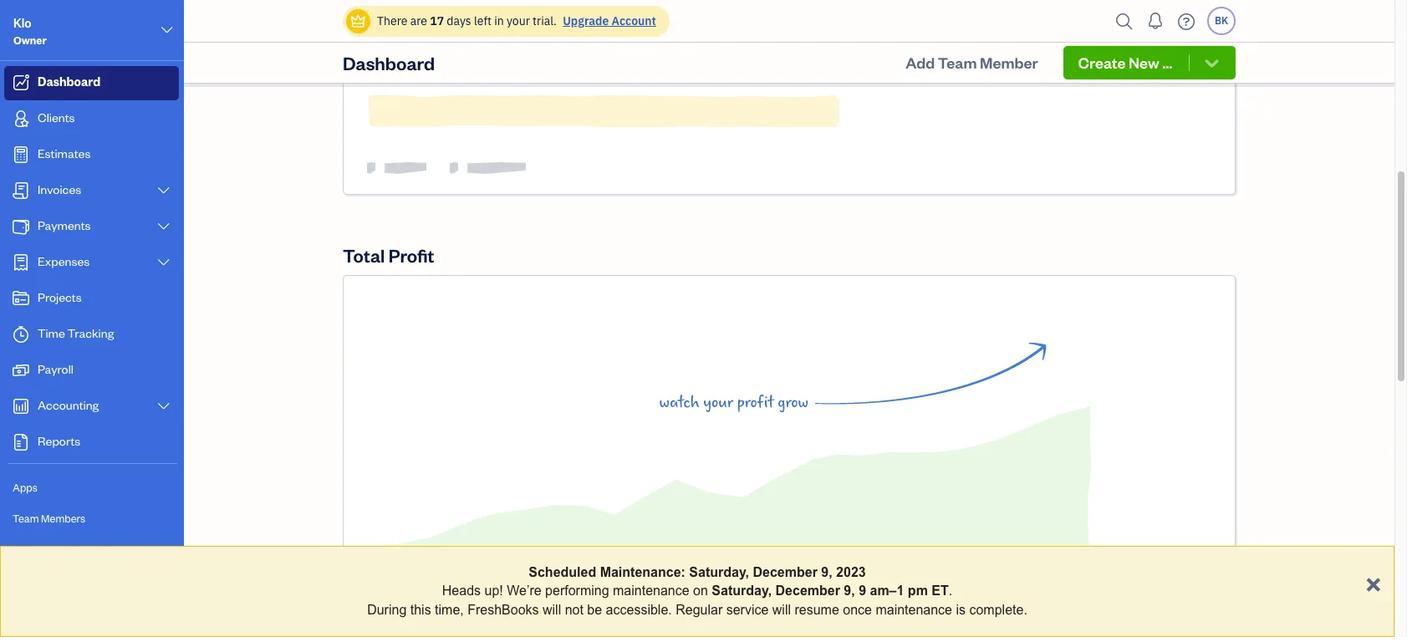 Task type: describe. For each thing, give the bounding box(es) containing it.
9
[[859, 584, 866, 598]]

0 vertical spatial maintenance
[[613, 584, 690, 598]]

member
[[980, 53, 1039, 72]]

new
[[1129, 53, 1160, 72]]

projects link
[[4, 282, 179, 316]]

total
[[343, 243, 385, 267]]

0 vertical spatial saturday,
[[689, 565, 749, 580]]

chart image
[[11, 398, 31, 415]]

team inside main 'element'
[[13, 512, 39, 525]]

invoices inside "link"
[[38, 181, 81, 197]]

upgrade account link
[[560, 13, 656, 28]]

team inside button
[[938, 53, 977, 72]]

apps
[[13, 481, 37, 494]]

pay
[[1171, 21, 1196, 40]]

is
[[956, 603, 966, 617]]

and inside items and services link
[[40, 543, 58, 556]]

dashboard image
[[11, 74, 31, 91]]

team members link
[[4, 504, 179, 534]]

timer image
[[11, 326, 31, 343]]

upgrade
[[563, 13, 609, 28]]

notifications image
[[1142, 4, 1169, 38]]

scheduled maintenance: saturday, december 9, 2023 heads up! we're performing maintenance on saturday, december 9, 9 am–1 pm et . during this time, freshbooks will not be accessible. regular service will resume once maintenance is complete.
[[367, 565, 1028, 617]]

payments link
[[4, 210, 179, 244]]

client image
[[11, 110, 31, 127]]

1 horizontal spatial invoices
[[449, 9, 518, 33]]

crown image
[[350, 12, 367, 30]]

bk
[[1215, 14, 1229, 27]]

this
[[410, 603, 431, 617]]

resume
[[795, 603, 840, 617]]

connections
[[39, 574, 98, 587]]

expenses link
[[4, 246, 179, 280]]

0 horizontal spatial your
[[507, 13, 530, 28]]

time
[[38, 325, 65, 341]]

…
[[1163, 53, 1173, 72]]

expenses
[[38, 253, 90, 269]]

chevron large down image for accounting
[[156, 400, 171, 413]]

.
[[949, 584, 953, 598]]

grow
[[778, 393, 809, 412]]

search image
[[1111, 9, 1138, 34]]

time tracking link
[[4, 318, 179, 352]]

dashboard inside main 'element'
[[38, 74, 101, 89]]

projects
[[38, 289, 82, 305]]

team members
[[13, 512, 85, 525]]

chevrondown image
[[1203, 54, 1222, 71]]

1 horizontal spatial dashboard
[[343, 51, 435, 74]]

owes
[[989, 21, 1019, 40]]

expense image
[[11, 254, 31, 271]]

days
[[447, 13, 471, 28]]

members
[[41, 512, 85, 525]]

1 horizontal spatial your
[[704, 393, 733, 412]]

service
[[727, 603, 769, 617]]

account
[[612, 13, 656, 28]]

1 horizontal spatial maintenance
[[876, 603, 953, 617]]

on
[[693, 584, 708, 598]]

2023
[[836, 565, 866, 580]]

estimate image
[[11, 146, 31, 163]]

accounting
[[38, 397, 99, 413]]

estimates
[[38, 146, 91, 161]]

am–1
[[870, 584, 904, 598]]

bank
[[13, 574, 37, 587]]

1 horizontal spatial and
[[1056, 21, 1082, 40]]

late
[[1126, 21, 1151, 40]]

chevron large down image for expenses
[[156, 256, 171, 269]]

in
[[494, 13, 504, 28]]

bk button
[[1208, 7, 1236, 35]]

outstanding
[[343, 9, 446, 33]]

×
[[1366, 567, 1382, 598]]

see who owes you, and who's late to pay
[[935, 21, 1196, 40]]

add
[[906, 53, 935, 72]]

invoice image
[[11, 182, 31, 199]]

scheduled
[[529, 565, 596, 580]]

0 vertical spatial chevron large down image
[[159, 20, 175, 40]]

items and services
[[13, 543, 101, 556]]

clients link
[[4, 102, 179, 136]]

watch your profit grow
[[660, 393, 809, 412]]

bank connections
[[13, 574, 98, 587]]

outstanding invoices
[[343, 9, 518, 33]]

reports
[[38, 433, 80, 449]]

we're
[[507, 584, 542, 598]]

chevron large down image for invoices
[[156, 184, 171, 197]]

create new … button
[[1063, 46, 1236, 79]]

dashboard link
[[4, 66, 179, 100]]

regular
[[676, 603, 723, 617]]



Task type: locate. For each thing, give the bounding box(es) containing it.
services
[[60, 543, 101, 556]]

project image
[[11, 290, 31, 307]]

and
[[1056, 21, 1082, 40], [40, 543, 58, 556]]

items and services link
[[4, 535, 179, 565]]

0 vertical spatial your
[[507, 13, 530, 28]]

chevron large down image inside accounting link
[[156, 400, 171, 413]]

17
[[430, 13, 444, 28]]

1 horizontal spatial 9,
[[844, 584, 855, 598]]

up!
[[485, 584, 503, 598]]

maintenance
[[613, 584, 690, 598], [876, 603, 953, 617]]

not
[[565, 603, 584, 617]]

your
[[507, 13, 530, 28], [704, 393, 733, 412]]

once
[[843, 603, 872, 617]]

0 horizontal spatial invoices
[[38, 181, 81, 197]]

chevron large down image
[[159, 20, 175, 40], [156, 220, 171, 233], [156, 256, 171, 269]]

0 horizontal spatial will
[[543, 603, 561, 617]]

0 horizontal spatial and
[[40, 543, 58, 556]]

1 horizontal spatial team
[[938, 53, 977, 72]]

reports link
[[4, 426, 179, 460]]

2 chevron large down image from the top
[[156, 400, 171, 413]]

chevron large down image
[[156, 184, 171, 197], [156, 400, 171, 413]]

0 horizontal spatial dashboard
[[38, 74, 101, 89]]

time,
[[435, 603, 464, 617]]

who
[[959, 21, 985, 40]]

items
[[13, 543, 38, 556]]

saturday,
[[689, 565, 749, 580], [712, 584, 772, 598]]

total profit
[[343, 243, 434, 267]]

add team member button
[[891, 46, 1054, 79]]

create new …
[[1079, 53, 1173, 72]]

there are 17 days left in your trial. upgrade account
[[377, 13, 656, 28]]

report image
[[11, 434, 31, 451]]

1 vertical spatial maintenance
[[876, 603, 953, 617]]

0 vertical spatial chevron large down image
[[156, 184, 171, 197]]

owner
[[13, 33, 47, 47]]

to
[[1155, 21, 1167, 40]]

2 vertical spatial chevron large down image
[[156, 256, 171, 269]]

pm
[[908, 584, 928, 598]]

trial.
[[533, 13, 557, 28]]

main element
[[0, 0, 238, 637]]

× button
[[1366, 567, 1382, 598]]

payment image
[[11, 218, 31, 235]]

who's
[[1086, 21, 1122, 40]]

watch
[[660, 393, 700, 412]]

0 vertical spatial 9,
[[822, 565, 833, 580]]

0 vertical spatial team
[[938, 53, 977, 72]]

1 horizontal spatial will
[[773, 603, 791, 617]]

you,
[[1023, 21, 1052, 40]]

klo
[[13, 15, 31, 31]]

1 vertical spatial chevron large down image
[[156, 220, 171, 233]]

create
[[1079, 53, 1126, 72]]

1 chevron large down image from the top
[[156, 184, 171, 197]]

payroll
[[38, 361, 74, 377]]

heads
[[442, 584, 481, 598]]

dashboard up clients
[[38, 74, 101, 89]]

performing
[[545, 584, 609, 598]]

estimates link
[[4, 138, 179, 172]]

go to help image
[[1173, 9, 1200, 34]]

2 will from the left
[[773, 603, 791, 617]]

chevron large down image down "estimates" link
[[156, 184, 171, 197]]

saturday, up service
[[712, 584, 772, 598]]

1 will from the left
[[543, 603, 561, 617]]

your left the profit
[[704, 393, 733, 412]]

payroll link
[[4, 354, 179, 388]]

see
[[935, 21, 955, 40]]

maintenance:
[[600, 565, 686, 580]]

klo owner
[[13, 15, 47, 47]]

invoices
[[449, 9, 518, 33], [38, 181, 81, 197]]

chevron large down image down payroll link
[[156, 400, 171, 413]]

are
[[410, 13, 427, 28]]

1 vertical spatial your
[[704, 393, 733, 412]]

your right in
[[507, 13, 530, 28]]

1 vertical spatial team
[[13, 512, 39, 525]]

profit
[[389, 243, 434, 267]]

1 vertical spatial december
[[776, 584, 840, 598]]

team
[[938, 53, 977, 72], [13, 512, 39, 525]]

team down see
[[938, 53, 977, 72]]

tracking
[[67, 325, 114, 341]]

0 horizontal spatial 9,
[[822, 565, 833, 580]]

0 vertical spatial invoices
[[449, 9, 518, 33]]

× dialog
[[0, 546, 1395, 637]]

et
[[932, 584, 949, 598]]

payments
[[38, 217, 91, 233]]

and right you,
[[1056, 21, 1082, 40]]

accounting link
[[4, 390, 179, 424]]

1 vertical spatial 9,
[[844, 584, 855, 598]]

0 horizontal spatial team
[[13, 512, 39, 525]]

complete.
[[970, 603, 1028, 617]]

team up items
[[13, 512, 39, 525]]

1 vertical spatial and
[[40, 543, 58, 556]]

maintenance down pm on the right
[[876, 603, 953, 617]]

0 horizontal spatial maintenance
[[613, 584, 690, 598]]

there
[[377, 13, 408, 28]]

dashboard
[[343, 51, 435, 74], [38, 74, 101, 89]]

0 vertical spatial december
[[753, 565, 818, 580]]

money image
[[11, 362, 31, 379]]

during
[[367, 603, 407, 617]]

1 vertical spatial invoices
[[38, 181, 81, 197]]

saturday, up the on
[[689, 565, 749, 580]]

0 vertical spatial and
[[1056, 21, 1082, 40]]

will left not
[[543, 603, 561, 617]]

chevron large down image for payments
[[156, 220, 171, 233]]

maintenance down maintenance: at left bottom
[[613, 584, 690, 598]]

apps link
[[4, 473, 179, 503]]

profit
[[737, 393, 774, 412]]

dashboard down there on the left top
[[343, 51, 435, 74]]

9, left the 9
[[844, 584, 855, 598]]

time tracking
[[38, 325, 114, 341]]

will right service
[[773, 603, 791, 617]]

accessible.
[[606, 603, 672, 617]]

1 vertical spatial saturday,
[[712, 584, 772, 598]]

9, left 2023 at bottom
[[822, 565, 833, 580]]

be
[[587, 603, 602, 617]]

add team member
[[906, 53, 1039, 72]]

invoices down estimates
[[38, 181, 81, 197]]

invoices link
[[4, 174, 179, 208]]

will
[[543, 603, 561, 617], [773, 603, 791, 617]]

chevron large down image inside payments link
[[156, 220, 171, 233]]

invoices right '17'
[[449, 9, 518, 33]]

freshbooks
[[468, 603, 539, 617]]

9,
[[822, 565, 833, 580], [844, 584, 855, 598]]

left
[[474, 13, 492, 28]]

bank connections link
[[4, 566, 179, 595]]

and right items
[[40, 543, 58, 556]]

1 vertical spatial chevron large down image
[[156, 400, 171, 413]]



Task type: vqa. For each thing, say whether or not it's contained in the screenshot.
the topmost the paid
no



